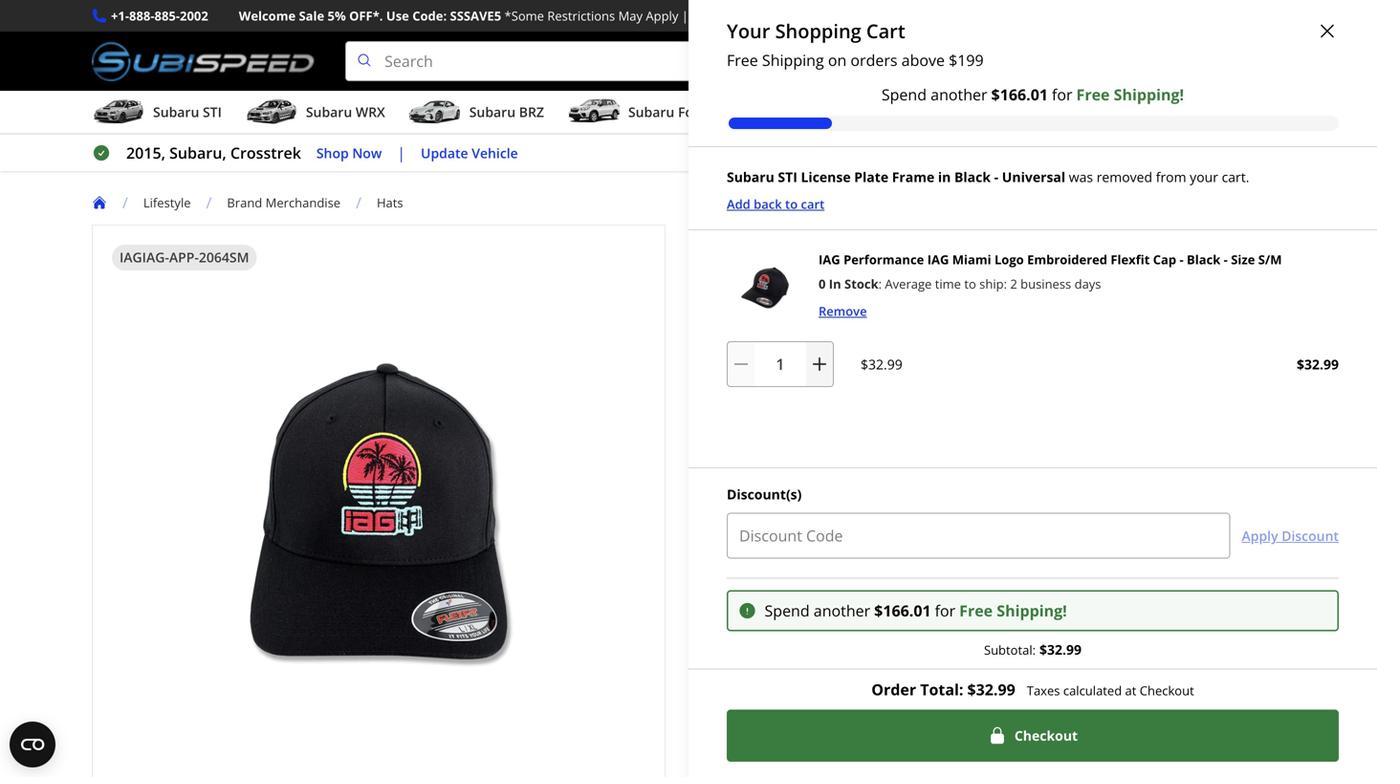 Task type: locate. For each thing, give the bounding box(es) containing it.
1 vertical spatial universal
[[729, 700, 790, 718]]

0 horizontal spatial size
[[762, 259, 798, 285]]

added to cart
[[960, 506, 1049, 524]]

embroidered inside iag performance iag miami logo embroidered flexfit cap - black - size s/m
[[1008, 227, 1128, 254]]

/ left hats
[[356, 192, 362, 213]]

performance inside iag performance iag miami logo embroidered flexfit cap - black - size s/m
[[734, 227, 854, 254]]

orders
[[800, 7, 843, 24]]

for down 110%
[[935, 601, 956, 621]]

over
[[846, 7, 876, 24]]

0 vertical spatial 166.01
[[1000, 84, 1048, 105]]

orders for on
[[840, 604, 879, 621]]

iag right of
[[820, 657, 842, 674]]

guarantee
[[801, 572, 864, 589], [1144, 572, 1210, 589]]

0 vertical spatial spend
[[882, 84, 927, 105]]

iag performance link
[[820, 655, 926, 676]]

purchase
[[1042, 700, 1100, 718]]

performance down add back to cart button
[[734, 227, 854, 254]]

s/m inside iag performance iag miami logo embroidered flexfit cap - black - size s/m 0 in stock : average time to ship: 2 business days
[[1259, 251, 1282, 268]]

ship:
[[980, 275, 1007, 293]]

iagiag-app-2064sm
[[120, 248, 249, 267]]

cart inside dialog
[[867, 18, 906, 44]]

flexfit down removed at the top right of the page
[[1111, 251, 1150, 268]]

excellent
[[1067, 604, 1123, 621]]

logo for iag performance iag miami logo embroidered flexfit cap - black - size s/m 0 in stock : average time to ship: 2 business days
[[995, 251, 1024, 268]]

0 horizontal spatial empty star image
[[730, 296, 747, 312]]

s/m for iag performance iag miami logo embroidered flexfit cap - black - size s/m
[[803, 259, 839, 285]]

$199 right "over"
[[879, 7, 908, 24]]

spend another $ 166.01 for free shipping! down '199'
[[882, 84, 1184, 105]]

cap inside iag performance iag miami logo embroidered flexfit cap - black - size s/m
[[1195, 227, 1230, 254]]

cap
[[1195, 227, 1230, 254], [1153, 251, 1177, 268]]

0 vertical spatial orders
[[851, 50, 898, 70]]

miami inside iag performance iag miami logo embroidered flexfit cap - black - size s/m
[[896, 227, 954, 254]]

on
[[828, 50, 847, 70]]

+1-
[[111, 7, 129, 24]]

1 horizontal spatial universal
[[1002, 168, 1066, 186]]

1 horizontal spatial black
[[955, 168, 991, 186]]

add
[[727, 195, 751, 213]]

0 horizontal spatial spend
[[765, 601, 810, 621]]

0 vertical spatial $
[[949, 50, 958, 70]]

logo
[[958, 227, 1003, 254], [995, 251, 1024, 268]]

0 horizontal spatial $
[[874, 601, 883, 621]]

to
[[785, 195, 798, 213], [964, 275, 976, 293], [1005, 506, 1018, 524], [887, 572, 900, 589]]

1 empty star image from the left
[[730, 296, 747, 312]]

logo up '2'
[[995, 251, 1024, 268]]

another
[[931, 84, 988, 105], [814, 601, 871, 621]]

logo inside iag performance iag miami logo embroidered flexfit cap - black - size s/m 0 in stock : average time to ship: 2 business days
[[995, 251, 1024, 268]]

open widget image
[[10, 722, 55, 768]]

0 horizontal spatial shipping!
[[759, 604, 816, 621]]

flexfit down 'from'
[[1133, 227, 1190, 254]]

calculated
[[1064, 682, 1122, 699]]

1 horizontal spatial for
[[1052, 84, 1073, 105]]

orders right on
[[851, 50, 898, 70]]

/ for hats
[[356, 192, 362, 213]]

your
[[1190, 168, 1219, 186]]

code:
[[412, 7, 447, 24]]

2 empty star image from the left
[[763, 296, 780, 312]]

checkout
[[1140, 682, 1194, 699], [1015, 727, 1078, 745]]

flexfit inside iag performance iag miami logo embroidered flexfit cap - black - size s/m
[[1133, 227, 1190, 254]]

0 horizontal spatial $199
[[879, 7, 908, 24]]

/ left lifestyle
[[122, 192, 128, 213]]

cart right added
[[1022, 506, 1049, 524]]

cart inside button
[[1022, 506, 1049, 524]]

to right time
[[964, 275, 976, 293]]

in left full on the right of the page
[[727, 381, 740, 402]]

performance up order
[[845, 657, 926, 674]]

1 horizontal spatial checkout
[[1140, 682, 1194, 699]]

sssave5
[[450, 7, 501, 24]]

shipping down your shopping cart
[[762, 50, 824, 70]]

1 vertical spatial 166.01
[[883, 601, 931, 621]]

embroidered inside iag performance iag miami logo embroidered flexfit cap - black - size s/m 0 in stock : average time to ship: 2 business days
[[1027, 251, 1108, 268]]

spend down match
[[765, 601, 810, 621]]

1 horizontal spatial size
[[1231, 251, 1255, 268]]

your
[[727, 18, 770, 44]]

write a review
[[780, 295, 863, 312]]

1 horizontal spatial cap
[[1195, 227, 1230, 254]]

spend another $ 166.01 for free shipping! down 110%
[[765, 601, 1067, 621]]

performance inside iag performance iag miami logo embroidered flexfit cap - black - size s/m 0 in stock : average time to ship: 2 business days
[[844, 251, 924, 268]]

1 horizontal spatial in
[[789, 381, 803, 402]]

0 horizontal spatial cart
[[867, 18, 906, 44]]

average
[[885, 275, 932, 293]]

miami up average
[[896, 227, 954, 254]]

performance up :
[[844, 251, 924, 268]]

apply
[[646, 7, 678, 24]]

2
[[1010, 275, 1018, 293]]

on down 'price match guarantee up to 110%'
[[820, 604, 837, 621]]

1 horizontal spatial $199
[[912, 604, 940, 621]]

subaru
[[727, 168, 775, 186]]

sale
[[299, 7, 324, 24]]

taxes calculated at checkout
[[1027, 682, 1194, 699]]

iag performance iag miami logo embroidered flexfit cap - black - size s/m link
[[819, 251, 1282, 268]]

at
[[1125, 682, 1137, 699]]

black for iag performance iag miami logo embroidered flexfit cap - black - size s/m 0 in stock : average time to ship: 2 business days
[[1187, 251, 1221, 268]]

remove button
[[819, 301, 867, 322]]

miami for iag performance iag miami logo embroidered flexfit cap - black - size s/m 0 in stock : average time to ship: 2 business days
[[952, 251, 992, 268]]

black right the frame at the right top of page
[[955, 168, 991, 186]]

- inside "subaru sti license plate frame in black - universal was removed from your cart. add back to cart"
[[994, 168, 999, 186]]

1 vertical spatial cart
[[1022, 506, 1049, 524]]

orders left over
[[840, 604, 879, 621]]

hats link
[[377, 194, 419, 212], [377, 194, 403, 212]]

cart up free shipping on orders above $ 199
[[867, 18, 906, 44]]

2 horizontal spatial black
[[1187, 251, 1221, 268]]

shipping!
[[1114, 84, 1184, 105], [997, 601, 1067, 621], [759, 604, 816, 621]]

miami up ship:
[[952, 251, 992, 268]]

black down add
[[696, 259, 746, 285]]

a
[[814, 295, 821, 312]]

size for iag performance iag miami logo embroidered flexfit cap - black - size s/m
[[762, 259, 798, 285]]

decrement image
[[732, 355, 751, 374]]

0 vertical spatial universal
[[1002, 168, 1066, 186]]

2 horizontal spatial /
[[356, 192, 362, 213]]

performance
[[734, 227, 854, 254], [844, 251, 924, 268], [845, 657, 926, 674]]

2 / from the left
[[206, 192, 212, 213]]

4
[[807, 381, 816, 402]]

flexfit for iag performance iag miami logo embroidered flexfit cap - black - size s/m 0 in stock : average time to ship: 2 business days
[[1111, 251, 1150, 268]]

$
[[949, 50, 958, 70], [991, 84, 1000, 105], [874, 601, 883, 621]]

cap for iag performance iag miami logo embroidered flexfit cap - black - size s/m 0 in stock : average time to ship: 2 business days
[[1153, 251, 1177, 268]]

subtotal:
[[984, 642, 1036, 659]]

0 horizontal spatial guarantee
[[801, 572, 864, 589]]

1 horizontal spatial cart
[[1022, 506, 1049, 524]]

authorized dealer of iag performance
[[696, 657, 926, 674]]

total:
[[920, 679, 964, 700]]

off*.
[[349, 7, 383, 24]]

cap for iag performance iag miami logo embroidered flexfit cap - black - size s/m
[[1195, 227, 1230, 254]]

please
[[832, 700, 872, 718]]

to inside button
[[1005, 506, 1018, 524]]

/ for brand merchandise
[[206, 192, 212, 213]]

for up was
[[1052, 84, 1073, 105]]

1 vertical spatial spend
[[765, 601, 810, 621]]

0 horizontal spatial 166.01
[[883, 601, 931, 621]]

another down 'price match guarantee up to 110%'
[[814, 601, 871, 621]]

1 vertical spatial on
[[820, 604, 837, 621]]

dealer
[[763, 657, 801, 674]]

iag
[[696, 227, 729, 254], [859, 227, 891, 254], [819, 251, 840, 268], [928, 251, 949, 268], [820, 657, 842, 674]]

free down your
[[727, 50, 758, 70]]

orders inside your shopping cart dialog
[[851, 50, 898, 70]]

to inside iag performance iag miami logo embroidered flexfit cap - black - size s/m 0 in stock : average time to ship: 2 business days
[[964, 275, 976, 293]]

size for iag performance iag miami logo embroidered flexfit cap - black - size s/m 0 in stock : average time to ship: 2 business days
[[1231, 251, 1255, 268]]

1 horizontal spatial /
[[206, 192, 212, 213]]

1 horizontal spatial empty star image
[[763, 296, 780, 312]]

0 horizontal spatial another
[[814, 601, 871, 621]]

0 vertical spatial checkout
[[1140, 682, 1194, 699]]

1 vertical spatial $
[[991, 84, 1000, 105]]

flexfit inside iag performance iag miami logo embroidered flexfit cap - black - size s/m 0 in stock : average time to ship: 2 business days
[[1111, 251, 1150, 268]]

may
[[618, 7, 643, 24]]

black down your
[[1187, 251, 1221, 268]]

size up write
[[762, 259, 798, 285]]

cap down 'from'
[[1153, 251, 1177, 268]]

merchandise
[[266, 194, 341, 212]]

2 horizontal spatial in
[[938, 168, 951, 186]]

iag miami logo hat - iagiag-app-2064sm, image
[[727, 250, 803, 326]]

0 horizontal spatial checkout
[[1015, 727, 1078, 745]]

0 horizontal spatial black
[[696, 259, 746, 285]]

over
[[882, 604, 909, 621]]

logo inside iag performance iag miami logo embroidered flexfit cap - black - size s/m
[[958, 227, 1003, 254]]

lifestyle
[[143, 194, 191, 212]]

orders for on
[[851, 50, 898, 70]]

$199 right over
[[912, 604, 940, 621]]

0 horizontal spatial in
[[727, 381, 740, 402]]

spend
[[882, 84, 927, 105], [765, 601, 810, 621]]

cap down your
[[1195, 227, 1230, 254]]

shipping inside your shopping cart dialog
[[762, 50, 824, 70]]

0 vertical spatial another
[[931, 84, 988, 105]]

0 horizontal spatial s/m
[[803, 259, 839, 285]]

1 horizontal spatial shipping!
[[997, 601, 1067, 621]]

/ left the brand
[[206, 192, 212, 213]]

iag up :
[[859, 227, 891, 254]]

performance inside authorized dealer of iag performance
[[845, 657, 926, 674]]

shipping! up 'from'
[[1114, 84, 1184, 105]]

1 horizontal spatial 166.01
[[1000, 84, 1048, 105]]

size inside iag performance iag miami logo embroidered flexfit cap - black - size s/m
[[762, 259, 798, 285]]

embroidered for iag performance iag miami logo embroidered flexfit cap - black - size s/m 0 in stock : average time to ship: 2 business days
[[1027, 251, 1108, 268]]

empty star image left a
[[763, 296, 780, 312]]

universal left was
[[1002, 168, 1066, 186]]

black inside iag performance iag miami logo embroidered flexfit cap - black - size s/m 0 in stock : average time to ship: 2 business days
[[1187, 251, 1221, 268]]

embroidered
[[1008, 227, 1128, 254], [1027, 251, 1108, 268]]

s/m inside iag performance iag miami logo embroidered flexfit cap - black - size s/m
[[803, 259, 839, 285]]

free right |
[[692, 7, 719, 24]]

your shopping cart
[[727, 18, 906, 44]]

logo up ship:
[[958, 227, 1003, 254]]

checkout inside button
[[1015, 727, 1078, 745]]

sti
[[778, 168, 798, 186]]

empty star image left write
[[730, 296, 747, 312]]

rated excellent & trusted
[[1027, 604, 1187, 621]]

1 vertical spatial orders
[[840, 604, 879, 621]]

in
[[829, 275, 841, 293]]

0 horizontal spatial cap
[[1153, 251, 1177, 268]]

1 vertical spatial checkout
[[1015, 727, 1078, 745]]

miami inside iag performance iag miami logo embroidered flexfit cap - black - size s/m 0 in stock : average time to ship: 2 business days
[[952, 251, 992, 268]]

to inside "subaru sti license plate frame in black - universal was removed from your cart. add back to cart"
[[785, 195, 798, 213]]

shipping
[[722, 7, 776, 24], [762, 50, 824, 70]]

universal inside "subaru sti license plate frame in black - universal was removed from your cart. add back to cart"
[[1002, 168, 1066, 186]]

/
[[122, 192, 128, 213], [206, 192, 212, 213], [356, 192, 362, 213]]

2064sm
[[199, 248, 249, 267]]

satisfaction
[[1072, 572, 1140, 589]]

0 vertical spatial $199
[[879, 7, 908, 24]]

day
[[1045, 572, 1069, 589]]

universal left part
[[729, 700, 790, 718]]

checkout right at
[[1140, 682, 1194, 699]]

on left orders
[[779, 7, 797, 24]]

:
[[879, 275, 882, 293]]

to right up
[[887, 572, 900, 589]]

guarantee up free shipping! on orders over $199
[[801, 572, 864, 589]]

your shopping cart dialog
[[689, 0, 1377, 778]]

shipping up search input field
[[722, 7, 776, 24]]

brand merchandise link
[[227, 194, 356, 212], [227, 194, 341, 212]]

cap inside iag performance iag miami logo embroidered flexfit cap - black - size s/m 0 in stock : average time to ship: 2 business days
[[1153, 251, 1177, 268]]

shipping! down match
[[759, 604, 816, 621]]

to left cart
[[785, 195, 798, 213]]

1 horizontal spatial s/m
[[1259, 251, 1282, 268]]

None number field
[[727, 342, 834, 388]]

checkout down purchase
[[1015, 727, 1078, 745]]

1 horizontal spatial guarantee
[[1144, 572, 1210, 589]]

orders
[[851, 50, 898, 70], [840, 604, 879, 621]]

size inside iag performance iag miami logo embroidered flexfit cap - black - size s/m 0 in stock : average time to ship: 2 business days
[[1231, 251, 1255, 268]]

logo for iag performance iag miami logo embroidered flexfit cap - black - size s/m
[[958, 227, 1003, 254]]

empty star image
[[747, 296, 763, 312]]

3 / from the left
[[356, 192, 362, 213]]

another down '199'
[[931, 84, 988, 105]]

empty star image
[[730, 296, 747, 312], [763, 296, 780, 312]]

in right the frame at the right top of page
[[938, 168, 951, 186]]

black
[[955, 168, 991, 186], [1187, 251, 1221, 268], [696, 259, 746, 285]]

guarantee up trusted
[[1144, 572, 1210, 589]]

iag inside authorized dealer of iag performance
[[820, 657, 842, 674]]

size down cart.
[[1231, 251, 1255, 268]]

0 horizontal spatial for
[[935, 601, 956, 621]]

black inside iag performance iag miami logo embroidered flexfit cap - black - size s/m
[[696, 259, 746, 285]]

-
[[994, 168, 999, 186], [1235, 227, 1241, 254], [1180, 251, 1184, 268], [1224, 251, 1228, 268], [751, 259, 757, 285], [824, 700, 828, 718]]

1 horizontal spatial $
[[949, 50, 958, 70]]

back
[[754, 195, 782, 213]]

shipping! down 30
[[997, 601, 1067, 621]]

in left 4
[[789, 381, 803, 402]]

0 vertical spatial cart
[[867, 18, 906, 44]]

spend down above on the right of page
[[882, 84, 927, 105]]

0 horizontal spatial /
[[122, 192, 128, 213]]

1 vertical spatial $199
[[912, 604, 940, 621]]

1 vertical spatial shipping
[[762, 50, 824, 70]]

0 horizontal spatial on
[[779, 7, 797, 24]]

to right added
[[1005, 506, 1018, 524]]

cart
[[801, 195, 825, 213]]

1 / from the left
[[122, 192, 128, 213]]

time
[[935, 275, 961, 293]]



Task type: vqa. For each thing, say whether or not it's contained in the screenshot.
Welcome Sale 5% OFF*. Use Code: SSSAVE5 *Some Restrictions May Apply | Free Shipping On Orders Over $199
yes



Task type: describe. For each thing, give the bounding box(es) containing it.
part
[[793, 700, 820, 718]]

welcome
[[239, 7, 296, 24]]

Discount Code field
[[727, 513, 1231, 559]]

1 horizontal spatial another
[[931, 84, 988, 105]]

30 day satisfaction guarantee
[[1027, 572, 1210, 589]]

price
[[729, 572, 758, 589]]

plate
[[854, 168, 889, 186]]

or
[[770, 381, 786, 402]]

checkout button
[[727, 710, 1339, 762]]

2002
[[180, 7, 208, 24]]

free shipping! on orders over $199
[[729, 604, 940, 621]]

0 horizontal spatial universal
[[729, 700, 790, 718]]

universal part - please verify compatibility before purchase
[[729, 700, 1100, 718]]

of
[[805, 657, 816, 674]]

order
[[872, 679, 916, 700]]

1 horizontal spatial on
[[820, 604, 837, 621]]

iagiag-
[[120, 248, 169, 267]]

trusted
[[1139, 604, 1187, 621]]

1 vertical spatial spend another $ 166.01 for free shipping!
[[765, 601, 1067, 621]]

2 guarantee from the left
[[1144, 572, 1210, 589]]

performance for iag performance iag miami logo embroidered flexfit cap - black - size s/m
[[734, 227, 854, 254]]

write a review link
[[780, 295, 863, 312]]

30
[[1027, 572, 1042, 589]]

2 horizontal spatial shipping!
[[1114, 84, 1184, 105]]

free shipping on orders above $ 199
[[727, 50, 984, 70]]

black for iag performance iag miami logo embroidered flexfit cap - black - size s/m
[[696, 259, 746, 285]]

removed
[[1097, 168, 1153, 186]]

verify
[[876, 700, 910, 718]]

free up "subtotal:"
[[960, 601, 993, 621]]

review
[[825, 295, 863, 312]]

cart.
[[1222, 168, 1250, 186]]

0 vertical spatial for
[[1052, 84, 1073, 105]]

1 horizontal spatial spend
[[882, 84, 927, 105]]

s/m for iag performance iag miami logo embroidered flexfit cap - black - size s/m 0 in stock : average time to ship: 2 business days
[[1259, 251, 1282, 268]]

days
[[1075, 275, 1101, 293]]

hats
[[377, 194, 403, 212]]

iag performance iag miami logo embroidered flexfit cap - black - size s/m 0 in stock : average time to ship: 2 business days
[[819, 251, 1282, 293]]

compatibility
[[913, 700, 994, 718]]

5%
[[328, 7, 346, 24]]

order total: $32.99
[[872, 679, 1016, 700]]

0 vertical spatial on
[[779, 7, 797, 24]]

embroidered for iag performance iag miami logo embroidered flexfit cap - black - size s/m
[[1008, 227, 1128, 254]]

write
[[780, 295, 811, 312]]

110%
[[903, 572, 936, 589]]

flexfit for iag performance iag miami logo embroidered flexfit cap - black - size s/m
[[1133, 227, 1190, 254]]

cart for added to cart
[[1022, 506, 1049, 524]]

frame
[[892, 168, 935, 186]]

match
[[761, 572, 798, 589]]

1 guarantee from the left
[[801, 572, 864, 589]]

discount(s)
[[727, 485, 802, 503]]

iag down add
[[696, 227, 729, 254]]

2 horizontal spatial $
[[991, 84, 1000, 105]]

was
[[1069, 168, 1093, 186]]

welcome sale 5% off*. use code: sssave5 *some restrictions may apply | free shipping on orders over $199
[[239, 7, 908, 24]]

increment image
[[810, 355, 829, 374]]

in inside "subaru sti license plate frame in black - universal was removed from your cart. add back to cart"
[[938, 168, 951, 186]]

iag up the in
[[819, 251, 840, 268]]

taxes
[[1027, 682, 1060, 699]]

/ for lifestyle
[[122, 192, 128, 213]]

iag performance iag miami logo embroidered flexfit cap - black - size s/m
[[696, 227, 1241, 285]]

performance for iag performance iag miami logo embroidered flexfit cap - black - size s/m 0 in stock : average time to ship: 2 business days
[[844, 251, 924, 268]]

*some
[[505, 7, 544, 24]]

+1-888-885-2002
[[111, 7, 208, 24]]

free down price
[[729, 604, 756, 621]]

none number field inside your shopping cart dialog
[[727, 342, 834, 388]]

1 vertical spatial another
[[814, 601, 871, 621]]

brand merchandise
[[227, 194, 341, 212]]

cart for your shopping cart
[[867, 18, 906, 44]]

price match guarantee up to 110%
[[729, 572, 936, 589]]

interest-
[[820, 381, 883, 402]]

above
[[902, 50, 945, 70]]

business
[[1021, 275, 1072, 293]]

checkout link
[[727, 710, 1339, 762]]

up
[[867, 572, 883, 589]]

use
[[386, 7, 409, 24]]

restrictions
[[547, 7, 615, 24]]

rated
[[1027, 604, 1064, 621]]

199
[[958, 50, 984, 70]]

free
[[883, 381, 913, 402]]

subaru sti license plate frame in black - universal was removed from your cart. add back to cart
[[727, 168, 1250, 213]]

subtotal: $32.99
[[984, 641, 1082, 659]]

2 vertical spatial $
[[874, 601, 883, 621]]

from
[[1156, 168, 1187, 186]]

authorized
[[696, 657, 760, 674]]

added
[[960, 506, 1001, 524]]

free up was
[[1077, 84, 1110, 105]]

search input field
[[345, 41, 1167, 81]]

0 vertical spatial shipping
[[722, 7, 776, 24]]

stock
[[845, 275, 879, 293]]

license
[[801, 168, 851, 186]]

black inside "subaru sti license plate frame in black - universal was removed from your cart. add back to cart"
[[955, 168, 991, 186]]

brand
[[227, 194, 262, 212]]

885-
[[155, 7, 180, 24]]

before
[[997, 700, 1039, 718]]

add back to cart button
[[727, 194, 825, 214]]

&
[[1126, 604, 1136, 621]]

|
[[682, 7, 689, 24]]

iag up time
[[928, 251, 949, 268]]

app-
[[169, 248, 199, 267]]

1 vertical spatial for
[[935, 601, 956, 621]]

miami for iag performance iag miami logo embroidered flexfit cap - black - size s/m
[[896, 227, 954, 254]]

0 vertical spatial spend another $ 166.01 for free shipping!
[[882, 84, 1184, 105]]

0
[[819, 275, 826, 293]]

shopping
[[775, 18, 862, 44]]



